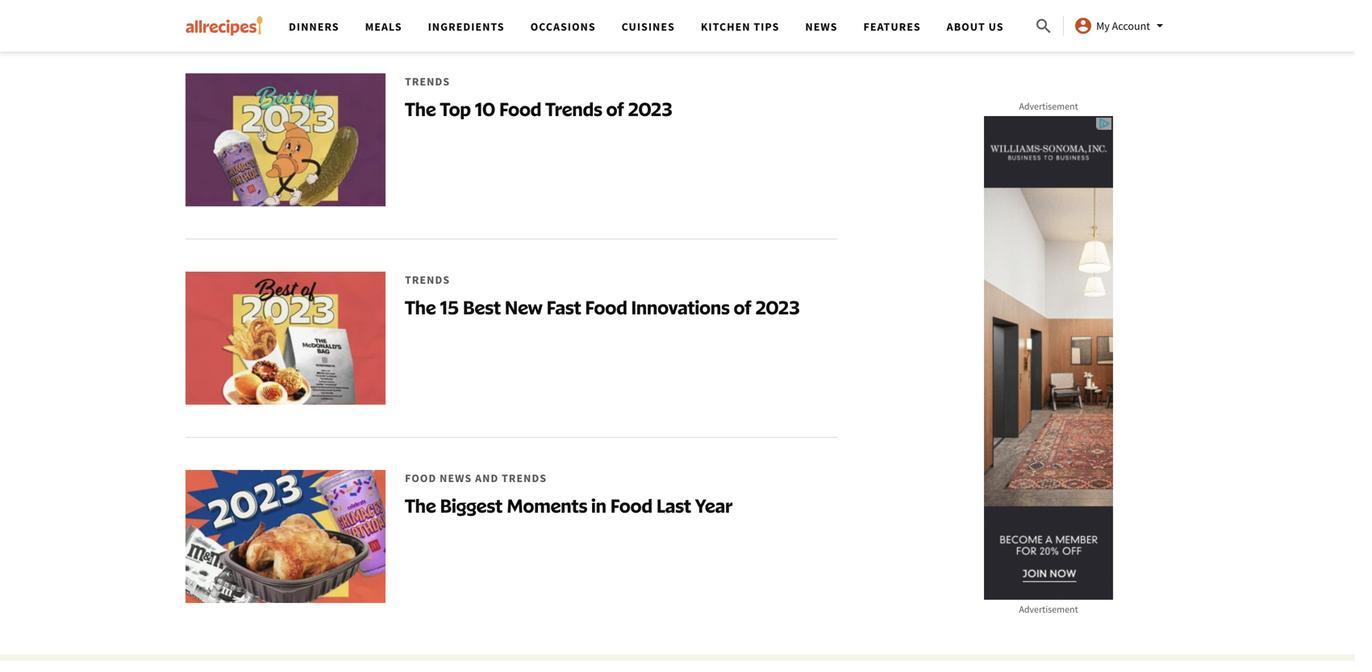 Task type: describe. For each thing, give the bounding box(es) containing it.
best
[[463, 296, 501, 319]]

home image
[[186, 16, 263, 36]]

moments
[[507, 494, 588, 518]]

tips
[[754, 19, 780, 34]]

dinners
[[289, 19, 339, 34]]

15
[[440, 296, 459, 319]]

best of 2023 fast food image
[[186, 272, 386, 405]]

year
[[696, 494, 733, 518]]

the top 10 food trends of 2023
[[405, 97, 673, 121]]

occasions
[[531, 19, 596, 34]]

0 horizontal spatial of
[[607, 97, 624, 121]]

news link
[[806, 19, 838, 34]]

kitchen tips link
[[701, 19, 780, 34]]

biggest
[[440, 494, 503, 518]]

the biggest moments in food last year link
[[186, 438, 838, 636]]

the for the top 10 food trends of 2023
[[405, 97, 436, 121]]

the 15 best new fast food innovations of 2023
[[405, 296, 801, 319]]

search image
[[1035, 17, 1054, 36]]

my account button
[[1074, 16, 1170, 36]]

fast
[[547, 296, 582, 319]]

account image
[[1074, 16, 1094, 36]]

features link
[[864, 19, 921, 34]]

best of 2023 image
[[186, 470, 386, 604]]

1 vertical spatial food
[[585, 296, 628, 319]]

us
[[989, 19, 1004, 34]]

kitchen tips
[[701, 19, 780, 34]]

navigation containing dinners
[[276, 0, 1035, 52]]

ingredients
[[428, 19, 505, 34]]

meals
[[365, 19, 402, 34]]



Task type: vqa. For each thing, say whether or not it's contained in the screenshot.
the rightmost Make
no



Task type: locate. For each thing, give the bounding box(es) containing it.
innovations
[[632, 296, 730, 319]]

1 horizontal spatial of
[[734, 296, 752, 319]]

2 vertical spatial the
[[405, 494, 436, 518]]

1 vertical spatial of
[[734, 296, 752, 319]]

caret_down image
[[1151, 16, 1170, 36]]

the 15 best new fast food innovations of 2023 link
[[186, 240, 838, 438]]

0 vertical spatial 2023
[[628, 97, 673, 121]]

news
[[806, 19, 838, 34]]

2 the from the top
[[405, 296, 436, 319]]

the left biggest
[[405, 494, 436, 518]]

kitchen
[[701, 19, 751, 34]]

last
[[657, 494, 692, 518]]

advertisement element
[[985, 116, 1114, 600]]

my
[[1097, 19, 1110, 33]]

new
[[505, 296, 543, 319]]

food right fast
[[585, 296, 628, 319]]

about us
[[947, 19, 1004, 34]]

of right trends
[[607, 97, 624, 121]]

navigation
[[276, 0, 1035, 52]]

account
[[1113, 19, 1151, 33]]

0 vertical spatial of
[[607, 97, 624, 121]]

the for the 15 best new fast food innovations of 2023
[[405, 296, 436, 319]]

1 vertical spatial 2023
[[756, 296, 801, 319]]

the left 15 at the left top of page
[[405, 296, 436, 319]]

1 the from the top
[[405, 97, 436, 121]]

3 the from the top
[[405, 494, 436, 518]]

my account
[[1097, 19, 1151, 33]]

the top 10 food trends of 2023 link
[[186, 48, 838, 240]]

best of 2023 trends image
[[186, 73, 386, 207]]

cuisines link
[[622, 19, 675, 34]]

top
[[440, 97, 471, 121]]

food right 10
[[500, 97, 542, 121]]

dinners link
[[289, 19, 339, 34]]

trends
[[546, 97, 603, 121]]

food
[[500, 97, 542, 121], [585, 296, 628, 319], [611, 494, 653, 518]]

ingredients link
[[428, 19, 505, 34]]

cuisines
[[622, 19, 675, 34]]

in
[[592, 494, 607, 518]]

0 vertical spatial the
[[405, 97, 436, 121]]

2023
[[628, 97, 673, 121], [756, 296, 801, 319]]

the for the biggest moments in food last year
[[405, 494, 436, 518]]

1 vertical spatial the
[[405, 296, 436, 319]]

the biggest moments in food last year
[[405, 494, 733, 518]]

of right "innovations"
[[734, 296, 752, 319]]

0 horizontal spatial 2023
[[628, 97, 673, 121]]

1 horizontal spatial 2023
[[756, 296, 801, 319]]

about
[[947, 19, 986, 34]]

about us link
[[947, 19, 1004, 34]]

0 vertical spatial food
[[500, 97, 542, 121]]

food right in
[[611, 494, 653, 518]]

occasions link
[[531, 19, 596, 34]]

the left top
[[405, 97, 436, 121]]

10
[[475, 97, 496, 121]]

of
[[607, 97, 624, 121], [734, 296, 752, 319]]

features
[[864, 19, 921, 34]]

the
[[405, 97, 436, 121], [405, 296, 436, 319], [405, 494, 436, 518]]

meals link
[[365, 19, 402, 34]]

2 vertical spatial food
[[611, 494, 653, 518]]



